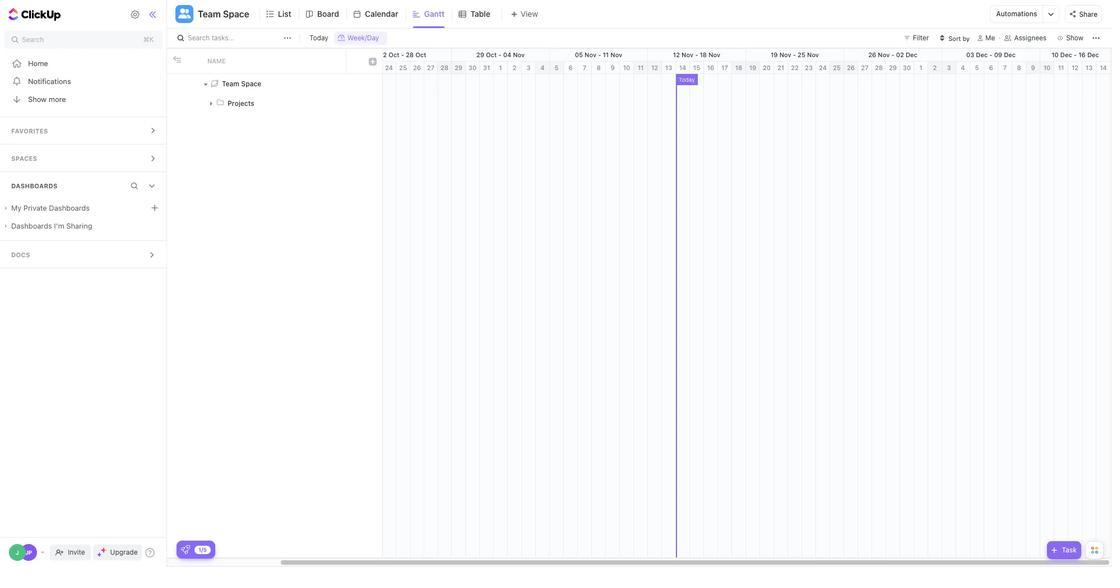 Task type: describe. For each thing, give the bounding box(es) containing it.
row group containing team space
[[167, 74, 382, 558]]

0 horizontal spatial 29
[[455, 64, 462, 71]]

sort
[[949, 34, 961, 42]]

21
[[777, 64, 784, 71]]

26 nov - 02 dec
[[868, 51, 917, 58]]

2 10 element from the left
[[1040, 62, 1054, 74]]

show button
[[1054, 31, 1087, 45]]

more
[[49, 94, 66, 103]]

22 oct - 28 oct
[[379, 51, 426, 58]]

dashboards for dashboards i'm sharing
[[11, 221, 52, 230]]

1 3 from the left
[[527, 64, 531, 71]]

search for search
[[22, 35, 44, 44]]

dec for 10 dec - 16 dec
[[1087, 51, 1099, 58]]

1 12 element from the left
[[648, 62, 662, 74]]

private
[[23, 203, 47, 212]]

projects cell
[[201, 94, 346, 113]]

2 25 element from the left
[[830, 62, 844, 74]]

09
[[994, 51, 1002, 58]]

space inside cell
[[241, 79, 261, 88]]

calendar
[[365, 9, 398, 18]]

12 nov - 18 nov
[[673, 51, 720, 58]]

team space - 0.00% row
[[167, 74, 382, 94]]

i'm
[[54, 221, 64, 230]]

sort by
[[949, 34, 970, 42]]

1 14 element from the left
[[676, 62, 690, 74]]

view
[[521, 9, 538, 18]]

02
[[896, 51, 904, 58]]

03 dec - 09 dec element
[[942, 49, 1040, 61]]

oct for 22
[[389, 51, 399, 58]]

12 inside "element"
[[673, 51, 680, 58]]

15 element
[[690, 62, 704, 74]]

13 for 1st "13" element
[[665, 64, 672, 71]]

2 28 element from the left
[[872, 62, 886, 74]]

1 14 from the left
[[679, 64, 686, 71]]

home link
[[0, 54, 167, 72]]

spaces
[[11, 155, 37, 162]]

automations
[[996, 10, 1037, 18]]

26 for 2nd '26' element from left
[[847, 64, 855, 71]]

projects - 0.00% row
[[167, 94, 382, 113]]

4 dec from the left
[[1060, 51, 1072, 58]]

10 dec - 16 dec element
[[1040, 49, 1111, 61]]

2 7 from the left
[[1003, 64, 1007, 71]]

26 for 26 nov - 02 dec
[[868, 51, 876, 58]]

0 horizontal spatial 25
[[399, 64, 407, 71]]

team space button
[[193, 2, 249, 26]]

1 28 element from the left
[[438, 62, 452, 74]]

space inside "button"
[[223, 9, 249, 19]]

- for 16
[[1074, 51, 1077, 58]]

16 inside "element"
[[1079, 51, 1086, 58]]

team space cell
[[201, 74, 346, 94]]

22 for 22 oct - 28 oct
[[379, 51, 387, 58]]

oct for 29
[[486, 51, 497, 58]]

3 nov from the left
[[611, 51, 622, 58]]

1 horizontal spatial 10
[[1044, 64, 1051, 71]]

share button
[[1065, 5, 1102, 23]]

Search tasks... text field
[[188, 30, 281, 46]]

19 element
[[746, 62, 760, 74]]

2 14 element from the left
[[1096, 62, 1111, 74]]

0 horizontal spatial 11
[[603, 51, 609, 58]]

j
[[16, 549, 19, 556]]

search tasks...
[[188, 34, 234, 42]]

- for 11
[[598, 51, 601, 58]]

show for show more
[[28, 94, 47, 103]]

2 5 from the left
[[975, 64, 979, 71]]

board link
[[317, 0, 344, 28]]

tasks...
[[212, 34, 234, 42]]

3 column header from the left
[[346, 49, 363, 73]]

11 for 2nd "11" element
[[1058, 64, 1064, 71]]

projects
[[228, 99, 254, 107]]

1 25 element from the left
[[396, 62, 410, 74]]

03
[[966, 51, 974, 58]]

6 nov from the left
[[779, 51, 791, 58]]

favorites
[[11, 127, 48, 135]]

27 for 1st 27 element from right
[[861, 64, 869, 71]]

sharing
[[66, 221, 92, 230]]

19 for 19 nov - 25 nov
[[771, 51, 778, 58]]

⌘k
[[143, 35, 154, 44]]

30 for 1st 30 element from the right
[[903, 64, 911, 71]]

7 nov from the left
[[807, 51, 819, 58]]

2 4 from the left
[[961, 64, 965, 71]]

- for 09
[[989, 51, 992, 58]]

sort by button
[[936, 31, 973, 45]]

0 horizontal spatial 10
[[623, 64, 630, 71]]

- for 02
[[891, 51, 894, 58]]

team space inside cell
[[222, 79, 261, 88]]

2 horizontal spatial 28
[[875, 64, 883, 71]]

search for search tasks...
[[188, 34, 210, 42]]

2 3 from the left
[[947, 64, 951, 71]]

filter
[[913, 34, 929, 42]]

1 vertical spatial 16
[[707, 64, 714, 71]]

- for 04
[[498, 51, 501, 58]]

view button
[[502, 7, 541, 21]]

19 for 19
[[749, 64, 756, 71]]

05 nov - 11 nov element
[[550, 49, 648, 61]]

19 nov - 25 nov element
[[746, 49, 844, 61]]

17
[[721, 64, 728, 71]]

29 oct - 04 nov element
[[452, 49, 550, 61]]

1 9 from the left
[[611, 64, 615, 71]]

31 element
[[480, 62, 494, 74]]

 image for fourth column header
[[369, 58, 377, 66]]

1 30 element from the left
[[466, 62, 480, 74]]

dashboards
[[49, 203, 90, 212]]

04
[[503, 51, 511, 58]]

today inside button
[[309, 34, 328, 42]]

1 24 element from the left
[[382, 62, 396, 74]]

sparkle svg 2 image
[[97, 553, 101, 557]]

name column header
[[201, 49, 346, 73]]

1 horizontal spatial 28
[[441, 64, 448, 71]]

user group image
[[178, 8, 191, 18]]

1 7 from the left
[[583, 64, 586, 71]]

21 element
[[774, 62, 788, 74]]

2 14 from the left
[[1100, 64, 1107, 71]]

05
[[575, 51, 583, 58]]

4 column header from the left
[[363, 49, 382, 73]]

2 column header from the left
[[184, 49, 201, 73]]

upgrade
[[110, 548, 138, 557]]

2 27 element from the left
[[858, 62, 872, 74]]



Task type: vqa. For each thing, say whether or not it's contained in the screenshot.
Incoming Closed-Won Deals link
no



Task type: locate. For each thing, give the bounding box(es) containing it.
0 vertical spatial 18
[[700, 51, 707, 58]]

2 - from the left
[[498, 51, 501, 58]]

14 element down 10 dec - 16 dec "element"
[[1096, 62, 1111, 74]]

28 element left 31
[[438, 62, 452, 74]]

14 element left 15
[[676, 62, 690, 74]]

1 horizontal spatial 11
[[638, 64, 644, 71]]

name row
[[167, 49, 382, 74]]

1 vertical spatial show
[[28, 94, 47, 103]]

1 horizontal spatial 22
[[791, 64, 799, 71]]

25 up 22 element
[[798, 51, 805, 58]]

29 element
[[452, 62, 466, 74], [886, 62, 900, 74]]

automations button
[[991, 6, 1043, 22]]

2 horizontal spatial 26
[[868, 51, 876, 58]]

2 horizontal spatial 25
[[833, 64, 841, 71]]

jp
[[25, 549, 32, 556]]

26 right 23 'element'
[[847, 64, 855, 71]]

7 down "03 dec - 09 dec" "element"
[[1003, 64, 1007, 71]]

- inside 10 dec - 16 dec "element"
[[1074, 51, 1077, 58]]

task
[[1062, 546, 1077, 554]]

1 29 element from the left
[[452, 62, 466, 74]]

13 element left 15
[[662, 62, 676, 74]]

10 inside 10 dec - 16 dec "element"
[[1052, 51, 1059, 58]]

0 horizontal spatial 22
[[379, 51, 387, 58]]

team space up tasks...
[[198, 9, 249, 19]]

1 down 29 oct - 04 nov element
[[499, 64, 502, 71]]

1 horizontal spatial 12
[[673, 51, 680, 58]]

notifications link
[[0, 72, 167, 90]]

onboarding checklist button image
[[181, 545, 190, 554]]

18 right 17 element
[[735, 64, 742, 71]]

1 30 from the left
[[468, 64, 477, 71]]

2 oct from the left
[[415, 51, 426, 58]]

30 element
[[466, 62, 480, 74], [900, 62, 914, 74]]

0 vertical spatial dashboards
[[11, 182, 58, 189]]

me button
[[973, 31, 1000, 45]]

team up search tasks...
[[198, 9, 221, 19]]

8
[[597, 64, 601, 71], [1017, 64, 1021, 71]]

2 nov from the left
[[585, 51, 596, 58]]

1 down filter
[[919, 64, 922, 71]]

22
[[379, 51, 387, 58], [791, 64, 799, 71]]

25 element down '22 oct - 28 oct' element
[[396, 62, 410, 74]]

- left 09 at the right of the page
[[989, 51, 992, 58]]

0 horizontal spatial  image
[[173, 55, 181, 63]]

3 down sort by dropdown button
[[947, 64, 951, 71]]

24 element
[[382, 62, 396, 74], [816, 62, 830, 74]]

3 dec from the left
[[1004, 51, 1016, 58]]

- inside "03 dec - 09 dec" "element"
[[989, 51, 992, 58]]

my private dashboards
[[11, 203, 90, 212]]

12 element
[[648, 62, 662, 74], [1068, 62, 1082, 74]]

1 horizontal spatial 12 element
[[1068, 62, 1082, 74]]

show
[[1066, 34, 1083, 42], [28, 94, 47, 103]]

3
[[527, 64, 531, 71], [947, 64, 951, 71]]

1 horizontal spatial 14 element
[[1096, 62, 1111, 74]]

1 horizontal spatial 5
[[975, 64, 979, 71]]

25 down '22 oct - 28 oct' element
[[399, 64, 407, 71]]

0 horizontal spatial 4
[[541, 64, 545, 71]]

calendar link
[[365, 0, 403, 28]]

19 up 21
[[771, 51, 778, 58]]

- down calendar link
[[401, 51, 404, 58]]

0 horizontal spatial 29 element
[[452, 62, 466, 74]]

1 horizontal spatial 28 element
[[872, 62, 886, 74]]

show left more
[[28, 94, 47, 103]]

0 horizontal spatial 19
[[749, 64, 756, 71]]

03 dec - 09 dec
[[966, 51, 1016, 58]]

2 13 from the left
[[1086, 64, 1093, 71]]

2 horizontal spatial 29
[[889, 64, 897, 71]]

board
[[317, 9, 339, 18]]

team space inside "button"
[[198, 9, 249, 19]]

oct down calendar link
[[389, 51, 399, 58]]

0 horizontal spatial 27 element
[[424, 62, 438, 74]]

1 horizontal spatial 4
[[961, 64, 965, 71]]

today button
[[306, 31, 332, 45]]

0 horizontal spatial 24
[[385, 64, 393, 71]]

6 - from the left
[[891, 51, 894, 58]]

18 up 15
[[700, 51, 707, 58]]

1 horizontal spatial 25 element
[[830, 62, 844, 74]]

1 horizontal spatial 10 element
[[1040, 62, 1054, 74]]

1 vertical spatial dashboards
[[11, 221, 52, 230]]

2 2 from the left
[[933, 64, 937, 71]]

6
[[569, 64, 573, 71], [989, 64, 993, 71]]

show for show
[[1066, 34, 1083, 42]]

table
[[470, 9, 490, 18]]

3 - from the left
[[598, 51, 601, 58]]

sparkle svg 1 image
[[101, 548, 106, 553]]

- up 22 element
[[793, 51, 796, 58]]

0 horizontal spatial 1
[[499, 64, 502, 71]]

- for 25
[[793, 51, 796, 58]]

1 horizontal spatial 13
[[1086, 64, 1093, 71]]

1 horizontal spatial 27 element
[[858, 62, 872, 74]]

11 element down 05 nov - 11 nov element at the top of the page
[[634, 62, 648, 74]]

2 30 from the left
[[903, 64, 911, 71]]

29 left 31
[[455, 64, 462, 71]]

5 down the 03 dec - 09 dec
[[975, 64, 979, 71]]

column header
[[167, 49, 184, 73], [184, 49, 201, 73], [346, 49, 363, 73], [363, 49, 382, 73]]

27 for first 27 element
[[427, 64, 434, 71]]

17 element
[[718, 62, 732, 74]]

2 8 from the left
[[1017, 64, 1021, 71]]

team
[[198, 9, 221, 19], [222, 79, 239, 88]]

show up 10 dec - 16 dec
[[1066, 34, 1083, 42]]

1 27 element from the left
[[424, 62, 438, 74]]

30 element down 02
[[900, 62, 914, 74]]

29 inside 29 oct - 04 nov element
[[476, 51, 484, 58]]

1 dashboards from the top
[[11, 182, 58, 189]]

gantt
[[424, 9, 445, 18]]

2 11 element from the left
[[1054, 62, 1068, 74]]

13 element down 10 dec - 16 dec "element"
[[1082, 62, 1096, 74]]

8 down assignees button
[[1017, 64, 1021, 71]]

22 oct - 28 oct element
[[354, 49, 452, 61]]

2 27 from the left
[[861, 64, 869, 71]]

1 oct from the left
[[389, 51, 399, 58]]

2 horizontal spatial 10
[[1052, 51, 1059, 58]]

sidebar settings image
[[130, 10, 140, 20]]

1 horizontal spatial 1
[[919, 64, 922, 71]]

0 horizontal spatial 25 element
[[396, 62, 410, 74]]

7 - from the left
[[989, 51, 992, 58]]

27 element down '22 oct - 28 oct' element
[[424, 62, 438, 74]]

26 left 02
[[868, 51, 876, 58]]

sidebar navigation
[[0, 0, 169, 567]]

22 for 22
[[791, 64, 799, 71]]

1 horizontal spatial 30
[[903, 64, 911, 71]]

- right 05
[[598, 51, 601, 58]]

18 element
[[732, 62, 746, 74]]

show inside sidebar navigation
[[28, 94, 47, 103]]

gantt link
[[424, 0, 449, 28]]

15
[[693, 64, 700, 71]]

0 horizontal spatial show
[[28, 94, 47, 103]]

9
[[611, 64, 615, 71], [1031, 64, 1035, 71]]

0 horizontal spatial 26 element
[[410, 62, 424, 74]]

 image
[[173, 55, 181, 63], [369, 58, 377, 66]]

0 vertical spatial today
[[309, 34, 328, 42]]

1 8 from the left
[[597, 64, 601, 71]]

18
[[700, 51, 707, 58], [735, 64, 742, 71]]

29 down 26 nov - 02 dec element
[[889, 64, 897, 71]]

16 right 15 element
[[707, 64, 714, 71]]

dec for 03 dec - 09 dec
[[1004, 51, 1016, 58]]

- for 18
[[695, 51, 698, 58]]

row group
[[167, 74, 382, 558]]

 image left name
[[173, 55, 181, 63]]

2 6 from the left
[[989, 64, 993, 71]]

dec for 26 nov - 02 dec
[[906, 51, 917, 58]]

1 11 element from the left
[[634, 62, 648, 74]]

1 horizontal spatial today
[[679, 76, 695, 83]]

11 for second "11" element from right
[[638, 64, 644, 71]]

12 element down 10 dec - 16 dec "element"
[[1068, 62, 1082, 74]]

11 down 05 nov - 11 nov element at the top of the page
[[638, 64, 644, 71]]

2 horizontal spatial 11
[[1058, 64, 1064, 71]]

30
[[468, 64, 477, 71], [903, 64, 911, 71]]

0 horizontal spatial oct
[[389, 51, 399, 58]]

1 vertical spatial team
[[222, 79, 239, 88]]

1 horizontal spatial search
[[188, 34, 210, 42]]

space up the projects
[[241, 79, 261, 88]]

1 2 from the left
[[513, 64, 516, 71]]

1 6 from the left
[[569, 64, 573, 71]]

14 element
[[676, 62, 690, 74], [1096, 62, 1111, 74]]

oct up 31
[[486, 51, 497, 58]]

assignees
[[1014, 34, 1047, 42]]

4 nov from the left
[[682, 51, 693, 58]]

search
[[188, 34, 210, 42], [22, 35, 44, 44]]

29 element down 26 nov - 02 dec element
[[886, 62, 900, 74]]

19 nov - 25 nov
[[771, 51, 819, 58]]

5 dec from the left
[[1087, 51, 1099, 58]]

10 down 05 nov - 11 nov element at the top of the page
[[623, 64, 630, 71]]

25
[[798, 51, 805, 58], [399, 64, 407, 71], [833, 64, 841, 71]]

16 element
[[704, 62, 718, 74]]

1 horizontal spatial 26
[[847, 64, 855, 71]]

1 horizontal spatial 25
[[798, 51, 805, 58]]

my
[[11, 203, 21, 212]]

24 element right 23 in the top of the page
[[816, 62, 830, 74]]

me
[[985, 34, 995, 42]]

- inside 29 oct - 04 nov element
[[498, 51, 501, 58]]

0 horizontal spatial today
[[309, 34, 328, 42]]

25 element right 23 'element'
[[830, 62, 844, 74]]

9 down 05 nov - 11 nov element at the top of the page
[[611, 64, 615, 71]]

oct down gantt
[[415, 51, 426, 58]]

2
[[513, 64, 516, 71], [933, 64, 937, 71]]

5 - from the left
[[793, 51, 796, 58]]

28 element down the 26 nov - 02 dec
[[872, 62, 886, 74]]

0 vertical spatial 22
[[379, 51, 387, 58]]

- inside 19 nov - 25 nov element
[[793, 51, 796, 58]]

26 down '22 oct - 28 oct' element
[[413, 64, 421, 71]]

name
[[207, 57, 226, 64]]

1 10 element from the left
[[620, 62, 634, 74]]

dec right 02
[[906, 51, 917, 58]]

dashboards down 'private'
[[11, 221, 52, 230]]

- inside 26 nov - 02 dec element
[[891, 51, 894, 58]]

dec down share
[[1087, 51, 1099, 58]]

 image left the 22 oct - 28 oct
[[369, 58, 377, 66]]

space up search tasks... text box
[[223, 9, 249, 19]]

1 vertical spatial today
[[679, 76, 695, 83]]

2 26 element from the left
[[844, 62, 858, 74]]

dashboards up 'private'
[[11, 182, 58, 189]]

1 horizontal spatial 18
[[735, 64, 742, 71]]

25 right 23 'element'
[[833, 64, 841, 71]]

list link
[[278, 0, 296, 28]]

28
[[406, 51, 414, 58], [441, 64, 448, 71], [875, 64, 883, 71]]

upgrade link
[[93, 545, 142, 561]]

1 vertical spatial space
[[241, 79, 261, 88]]

0 horizontal spatial 13 element
[[662, 62, 676, 74]]

share
[[1079, 10, 1097, 18]]

10 element down 10 dec - 16 dec
[[1040, 62, 1054, 74]]

0 horizontal spatial 11 element
[[634, 62, 648, 74]]

team space
[[198, 9, 249, 19], [222, 79, 261, 88]]

1 1 from the left
[[499, 64, 502, 71]]

1 horizontal spatial 6
[[989, 64, 993, 71]]

1 horizontal spatial 9
[[1031, 64, 1035, 71]]

0 horizontal spatial 7
[[583, 64, 586, 71]]

1/5
[[198, 546, 207, 553]]

team inside cell
[[222, 79, 239, 88]]

26 element down '22 oct - 28 oct' element
[[410, 62, 424, 74]]

0 horizontal spatial search
[[22, 35, 44, 44]]

0 vertical spatial team space
[[198, 9, 249, 19]]

14 left 15
[[679, 64, 686, 71]]

 image for 1st column header from left
[[173, 55, 181, 63]]

22 down 19 nov - 25 nov element
[[791, 64, 799, 71]]

0 horizontal spatial 9
[[611, 64, 615, 71]]

- down show dropdown button
[[1074, 51, 1077, 58]]

3 oct from the left
[[486, 51, 497, 58]]

18 inside 18 element
[[735, 64, 742, 71]]

dashboards for dashboards
[[11, 182, 58, 189]]

24 right 23 'element'
[[819, 64, 827, 71]]

1 column header from the left
[[167, 49, 184, 73]]

1 horizontal spatial 26 element
[[844, 62, 858, 74]]

oct
[[389, 51, 399, 58], [415, 51, 426, 58], [486, 51, 497, 58]]

dec
[[906, 51, 917, 58], [976, 51, 988, 58], [1004, 51, 1016, 58], [1060, 51, 1072, 58], [1087, 51, 1099, 58]]

0 horizontal spatial 3
[[527, 64, 531, 71]]

14 down 10 dec - 16 dec "element"
[[1100, 64, 1107, 71]]

28 element
[[438, 62, 452, 74], [872, 62, 886, 74]]

team inside "button"
[[198, 9, 221, 19]]

26 element
[[410, 62, 424, 74], [844, 62, 858, 74]]

19
[[771, 51, 778, 58], [749, 64, 756, 71]]

27 down the 26 nov - 02 dec
[[861, 64, 869, 71]]

2 24 from the left
[[819, 64, 827, 71]]

24 down the 22 oct - 28 oct
[[385, 64, 393, 71]]

23 element
[[802, 62, 816, 74]]

0 horizontal spatial 27
[[427, 64, 434, 71]]

2 29 element from the left
[[886, 62, 900, 74]]

22 element
[[788, 62, 802, 74]]

5
[[555, 64, 559, 71], [975, 64, 979, 71]]

2 horizontal spatial 12
[[1072, 64, 1078, 71]]

6 down "03 dec - 09 dec" "element"
[[989, 64, 993, 71]]

10 element
[[620, 62, 634, 74], [1040, 62, 1054, 74]]

12 nov - 18 nov element
[[648, 49, 746, 61]]

1 13 from the left
[[665, 64, 672, 71]]

27
[[427, 64, 434, 71], [861, 64, 869, 71]]

30 left 31
[[468, 64, 477, 71]]

3 down 29 oct - 04 nov element
[[527, 64, 531, 71]]

10
[[1052, 51, 1059, 58], [623, 64, 630, 71], [1044, 64, 1051, 71]]

notifications
[[28, 77, 71, 85]]

18 inside 12 nov - 18 nov "element"
[[700, 51, 707, 58]]

1 horizontal spatial 19
[[771, 51, 778, 58]]

8 nov from the left
[[878, 51, 890, 58]]

20
[[763, 64, 771, 71]]

11
[[603, 51, 609, 58], [638, 64, 644, 71], [1058, 64, 1064, 71]]

0 horizontal spatial 12 element
[[648, 62, 662, 74]]

05 nov - 11 nov
[[575, 51, 622, 58]]

14
[[679, 64, 686, 71], [1100, 64, 1107, 71]]

favorites button
[[0, 117, 167, 144]]

1 vertical spatial team space
[[222, 79, 261, 88]]

16
[[1079, 51, 1086, 58], [707, 64, 714, 71]]

0 horizontal spatial team
[[198, 9, 221, 19]]

0 horizontal spatial 18
[[700, 51, 707, 58]]

10 element down 05 nov - 11 nov element at the top of the page
[[620, 62, 634, 74]]

0 horizontal spatial 2
[[513, 64, 516, 71]]

- inside 05 nov - 11 nov element
[[598, 51, 601, 58]]

today
[[309, 34, 328, 42], [679, 76, 695, 83]]

10 down 10 dec - 16 dec "element"
[[1044, 64, 1051, 71]]

13
[[665, 64, 672, 71], [1086, 64, 1093, 71]]

1 horizontal spatial 30 element
[[900, 62, 914, 74]]

16 down show dropdown button
[[1079, 51, 1086, 58]]

space
[[223, 9, 249, 19], [241, 79, 261, 88]]

- left 02
[[891, 51, 894, 58]]

1 horizontal spatial  image
[[369, 58, 377, 66]]

tree grid
[[167, 49, 382, 558]]

1 nov from the left
[[513, 51, 525, 58]]

8 - from the left
[[1074, 51, 1077, 58]]

0 horizontal spatial 30 element
[[466, 62, 480, 74]]

0 horizontal spatial 5
[[555, 64, 559, 71]]

26 nov - 02 dec element
[[844, 49, 942, 61]]

31
[[483, 64, 490, 71]]

today down 15 element
[[679, 76, 695, 83]]

22 down calendar link
[[379, 51, 387, 58]]

0 vertical spatial space
[[223, 9, 249, 19]]

1 horizontal spatial 14
[[1100, 64, 1107, 71]]

onboarding checklist button element
[[181, 545, 190, 554]]

10 dec - 16 dec
[[1052, 51, 1099, 58]]

4
[[541, 64, 545, 71], [961, 64, 965, 71]]

27 element
[[424, 62, 438, 74], [858, 62, 872, 74]]

23
[[805, 64, 813, 71]]

11 right 05
[[603, 51, 609, 58]]

26 element right 23 'element'
[[844, 62, 858, 74]]

1 horizontal spatial 24
[[819, 64, 827, 71]]

show inside dropdown button
[[1066, 34, 1083, 42]]

2 down filter dropdown button
[[933, 64, 937, 71]]

0 horizontal spatial 14 element
[[676, 62, 690, 74]]

29 up 31
[[476, 51, 484, 58]]

1
[[499, 64, 502, 71], [919, 64, 922, 71]]

0 horizontal spatial 10 element
[[620, 62, 634, 74]]

search up home
[[22, 35, 44, 44]]

1 26 element from the left
[[410, 62, 424, 74]]

docs
[[11, 251, 30, 258]]

0 vertical spatial 16
[[1079, 51, 1086, 58]]

5 down 05 nov - 11 nov element at the top of the page
[[555, 64, 559, 71]]

0 horizontal spatial 26
[[413, 64, 421, 71]]

13 left 15
[[665, 64, 672, 71]]

26
[[868, 51, 876, 58], [413, 64, 421, 71], [847, 64, 855, 71]]

- inside '22 oct - 28 oct' element
[[401, 51, 404, 58]]

5 nov from the left
[[709, 51, 720, 58]]

11 element down 10 dec - 16 dec
[[1054, 62, 1068, 74]]

nov
[[513, 51, 525, 58], [585, 51, 596, 58], [611, 51, 622, 58], [682, 51, 693, 58], [709, 51, 720, 58], [779, 51, 791, 58], [807, 51, 819, 58], [878, 51, 890, 58]]

tree grid containing team space
[[167, 49, 382, 558]]

- left 04
[[498, 51, 501, 58]]

0 horizontal spatial 28
[[406, 51, 414, 58]]

dec down show dropdown button
[[1060, 51, 1072, 58]]

-
[[401, 51, 404, 58], [498, 51, 501, 58], [598, 51, 601, 58], [695, 51, 698, 58], [793, 51, 796, 58], [891, 51, 894, 58], [989, 51, 992, 58], [1074, 51, 1077, 58]]

2 13 element from the left
[[1082, 62, 1096, 74]]

20 element
[[760, 62, 774, 74]]

13 down 10 dec - 16 dec "element"
[[1086, 64, 1093, 71]]

13 for first "13" element from right
[[1086, 64, 1093, 71]]

8 down 05 nov - 11 nov element at the top of the page
[[597, 64, 601, 71]]

24
[[385, 64, 393, 71], [819, 64, 827, 71]]

1 5 from the left
[[555, 64, 559, 71]]

1 24 from the left
[[385, 64, 393, 71]]

2 24 element from the left
[[816, 62, 830, 74]]

30 down 02
[[903, 64, 911, 71]]

1 horizontal spatial 2
[[933, 64, 937, 71]]

4 down by
[[961, 64, 965, 71]]

1 horizontal spatial show
[[1066, 34, 1083, 42]]

2 9 from the left
[[1031, 64, 1035, 71]]

12 element left 15
[[648, 62, 662, 74]]

7
[[583, 64, 586, 71], [1003, 64, 1007, 71]]

4 - from the left
[[695, 51, 698, 58]]

4 down 29 oct - 04 nov element
[[541, 64, 545, 71]]

25 element
[[396, 62, 410, 74], [830, 62, 844, 74]]

2 30 element from the left
[[900, 62, 914, 74]]

2 12 element from the left
[[1068, 62, 1082, 74]]

1 horizontal spatial 27
[[861, 64, 869, 71]]

search inside sidebar navigation
[[22, 35, 44, 44]]

table link
[[470, 0, 495, 28]]

search left tasks...
[[188, 34, 210, 42]]

24 element down the 22 oct - 28 oct
[[382, 62, 396, 74]]

assignees button
[[1000, 31, 1052, 45]]

29
[[476, 51, 484, 58], [455, 64, 462, 71], [889, 64, 897, 71]]

0 horizontal spatial 28 element
[[438, 62, 452, 74]]

6 down 05 nov - 11 nov element at the top of the page
[[569, 64, 573, 71]]

0 horizontal spatial 14
[[679, 64, 686, 71]]

0 vertical spatial 19
[[771, 51, 778, 58]]

2 1 from the left
[[919, 64, 922, 71]]

1 horizontal spatial team
[[222, 79, 239, 88]]

0 horizontal spatial 8
[[597, 64, 601, 71]]

- for 28
[[401, 51, 404, 58]]

1 horizontal spatial 3
[[947, 64, 951, 71]]

1 4 from the left
[[541, 64, 545, 71]]

dashboards
[[11, 182, 58, 189], [11, 221, 52, 230]]

1 - from the left
[[401, 51, 404, 58]]

1 dec from the left
[[906, 51, 917, 58]]

2 horizontal spatial oct
[[486, 51, 497, 58]]

2 dec from the left
[[976, 51, 988, 58]]

0 horizontal spatial 6
[[569, 64, 573, 71]]

1 27 from the left
[[427, 64, 434, 71]]

2 dashboards from the top
[[11, 221, 52, 230]]

team space up the projects
[[222, 79, 261, 88]]

1 vertical spatial 22
[[791, 64, 799, 71]]

show more
[[28, 94, 66, 103]]

1 horizontal spatial 8
[[1017, 64, 1021, 71]]

10 down show dropdown button
[[1052, 51, 1059, 58]]

by
[[963, 34, 970, 42]]

9 down assignees
[[1031, 64, 1035, 71]]

29 element left 31
[[452, 62, 466, 74]]

29 oct - 04 nov
[[476, 51, 525, 58]]

0 horizontal spatial 16
[[707, 64, 714, 71]]

list
[[278, 9, 291, 18]]

1 horizontal spatial 7
[[1003, 64, 1007, 71]]

0 horizontal spatial 24 element
[[382, 62, 396, 74]]

30 element left 31
[[466, 62, 480, 74]]

26 for second '26' element from the right
[[413, 64, 421, 71]]

1 horizontal spatial 11 element
[[1054, 62, 1068, 74]]

13 element
[[662, 62, 676, 74], [1082, 62, 1096, 74]]

filter button
[[899, 31, 933, 45]]

30 for 2nd 30 element from right
[[468, 64, 477, 71]]

0 horizontal spatial 12
[[651, 64, 658, 71]]

11 element
[[634, 62, 648, 74], [1054, 62, 1068, 74]]

27 element down the 26 nov - 02 dec
[[858, 62, 872, 74]]

0 horizontal spatial 30
[[468, 64, 477, 71]]

27 down '22 oct - 28 oct' element
[[427, 64, 434, 71]]

dec right 03
[[976, 51, 988, 58]]

1 13 element from the left
[[662, 62, 676, 74]]

invite
[[68, 548, 85, 557]]

home
[[28, 59, 48, 68]]

dec right 09 at the right of the page
[[1004, 51, 1016, 58]]

dashboards i'm sharing
[[11, 221, 92, 230]]

- inside 12 nov - 18 nov "element"
[[695, 51, 698, 58]]



